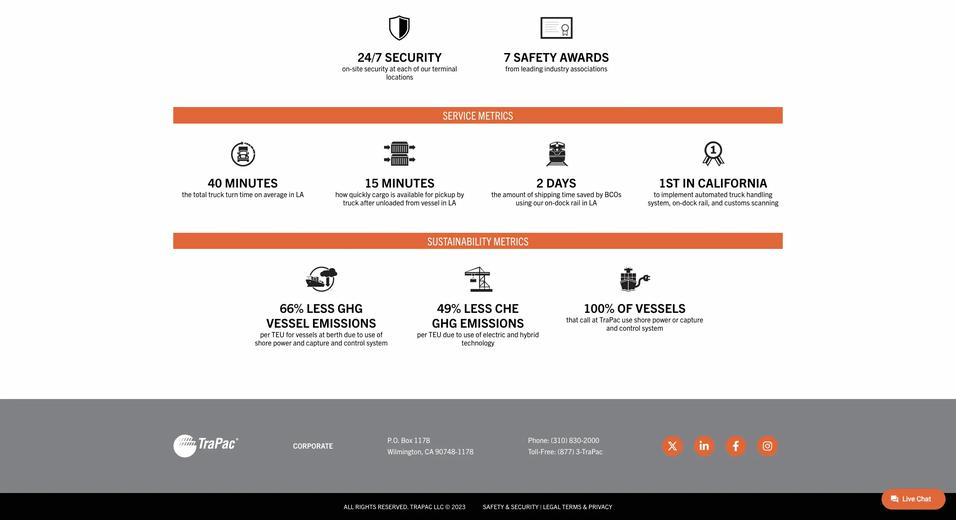 Task type: locate. For each thing, give the bounding box(es) containing it.
and inside 49% less che ghg emissions per teu due to use of electric and hybrid technology
[[507, 330, 518, 339]]

llc
[[434, 503, 444, 511]]

each
[[397, 64, 412, 73]]

49% less che ghg emissions per teu due to use of electric and hybrid technology
[[417, 300, 539, 347]]

emissions inside 66% less ghg vessel emissions per teu for vessels at berth due to use of shore power and capture and control system
[[312, 315, 376, 330]]

to down 49%
[[456, 330, 462, 339]]

less right 66%
[[306, 300, 335, 316]]

to inside 49% less che ghg emissions per teu due to use of electric and hybrid technology
[[456, 330, 462, 339]]

2 per from the left
[[417, 330, 427, 339]]

use left electric
[[463, 330, 474, 339]]

on- left 24/7
[[342, 64, 352, 73]]

40
[[208, 175, 222, 190]]

0 horizontal spatial less
[[306, 300, 335, 316]]

la for 15 minutes
[[448, 198, 456, 207]]

metrics down using
[[493, 234, 529, 248]]

of inside 66% less ghg vessel emissions per teu for vessels at berth due to use of shore power and capture and control system
[[377, 330, 383, 339]]

2023
[[452, 503, 466, 511]]

power inside 100% of vessels that call at trapac use shore power or capture and control system
[[652, 315, 671, 324]]

power down vessel
[[273, 338, 292, 347]]

1 horizontal spatial dock
[[682, 198, 697, 207]]

to left "implement"
[[654, 190, 660, 198]]

teu down 49%
[[429, 330, 441, 339]]

1 horizontal spatial system
[[642, 324, 663, 332]]

la right average
[[296, 190, 304, 198]]

at right call at the right bottom
[[592, 315, 598, 324]]

0 horizontal spatial at
[[319, 330, 325, 339]]

quickly
[[349, 190, 371, 198]]

truck left handling at the top right
[[729, 190, 745, 198]]

at left berth
[[319, 330, 325, 339]]

0 vertical spatial power
[[652, 315, 671, 324]]

ghg
[[338, 300, 363, 316], [432, 315, 457, 330]]

&
[[505, 503, 510, 511], [583, 503, 587, 511]]

free:
[[541, 447, 556, 456]]

1 horizontal spatial control
[[619, 324, 640, 332]]

our inside 24/7 security on-site security at each of our terminal locations
[[421, 64, 431, 73]]

capture right or
[[680, 315, 703, 324]]

1 vertical spatial capture
[[306, 338, 329, 347]]

1 vertical spatial at
[[592, 315, 598, 324]]

0 horizontal spatial time
[[240, 190, 253, 198]]

90748-
[[435, 447, 458, 456]]

0 vertical spatial from
[[505, 64, 519, 73]]

ghg inside 49% less che ghg emissions per teu due to use of electric and hybrid technology
[[432, 315, 457, 330]]

0 vertical spatial security
[[385, 49, 442, 65]]

per for ghg
[[417, 330, 427, 339]]

control down vessels
[[619, 324, 640, 332]]

our left terminal
[[421, 64, 431, 73]]

2 horizontal spatial la
[[589, 198, 597, 207]]

2 horizontal spatial to
[[654, 190, 660, 198]]

safety right 7
[[513, 49, 557, 65]]

1 emissions from the left
[[312, 315, 376, 330]]

2 teu from the left
[[429, 330, 441, 339]]

use right 100%
[[622, 315, 633, 324]]

at for 24/7
[[390, 64, 396, 73]]

control right berth
[[344, 338, 365, 347]]

the left 'amount'
[[491, 190, 501, 198]]

truck
[[208, 190, 224, 198], [729, 190, 745, 198], [343, 198, 359, 207]]

truck left "turn"
[[208, 190, 224, 198]]

1 time from the left
[[240, 190, 253, 198]]

the left total at the left of the page
[[182, 190, 192, 198]]

0 vertical spatial metrics
[[478, 108, 513, 122]]

per
[[260, 330, 270, 339], [417, 330, 427, 339]]

0 horizontal spatial la
[[296, 190, 304, 198]]

2 horizontal spatial at
[[592, 315, 598, 324]]

power left or
[[652, 315, 671, 324]]

0 vertical spatial system
[[642, 324, 663, 332]]

time for minutes
[[240, 190, 253, 198]]

corporate image
[[173, 434, 239, 458]]

from left the vessel
[[406, 198, 420, 207]]

teu inside 49% less che ghg emissions per teu due to use of electric and hybrid technology
[[429, 330, 441, 339]]

for inside 66% less ghg vessel emissions per teu for vessels at berth due to use of shore power and capture and control system
[[286, 330, 294, 339]]

due right berth
[[344, 330, 355, 339]]

capture down vessel
[[306, 338, 329, 347]]

1 vertical spatial our
[[533, 198, 543, 207]]

15
[[365, 175, 379, 190]]

0 horizontal spatial power
[[273, 338, 292, 347]]

1 & from the left
[[505, 503, 510, 511]]

emissions
[[312, 315, 376, 330], [460, 315, 524, 330]]

1 by from the left
[[457, 190, 464, 198]]

and inside 1st in california to implement automated truck handling system, on-dock rail, and customs scanning
[[711, 198, 723, 207]]

use inside 49% less che ghg emissions per teu due to use of electric and hybrid technology
[[463, 330, 474, 339]]

1 due from the left
[[344, 330, 355, 339]]

0 horizontal spatial shore
[[255, 338, 272, 347]]

1 vertical spatial shore
[[255, 338, 272, 347]]

security inside 24/7 security on-site security at each of our terminal locations
[[385, 49, 442, 65]]

system
[[642, 324, 663, 332], [366, 338, 388, 347]]

dock inside 2 days the amount of shipping time saved by bcos using our on-dock rail in la
[[555, 198, 569, 207]]

shore inside 100% of vessels that call at trapac use shore power or capture and control system
[[634, 315, 651, 324]]

1 less from the left
[[306, 300, 335, 316]]

time inside 2 days the amount of shipping time saved by bcos using our on-dock rail in la
[[562, 190, 575, 198]]

1 horizontal spatial 1178
[[458, 447, 474, 456]]

amount
[[503, 190, 526, 198]]

0 vertical spatial our
[[421, 64, 431, 73]]

emissions inside 49% less che ghg emissions per teu due to use of electric and hybrid technology
[[460, 315, 524, 330]]

0 horizontal spatial our
[[421, 64, 431, 73]]

system down vessels
[[642, 324, 663, 332]]

trapac
[[599, 315, 620, 324], [582, 447, 603, 456]]

0 horizontal spatial security
[[385, 49, 442, 65]]

minutes inside 15 minutes how quickly cargo is available for pickup by truck after unloaded from vessel in la
[[382, 175, 435, 190]]

1 horizontal spatial due
[[443, 330, 454, 339]]

1 horizontal spatial security
[[511, 503, 539, 511]]

at inside 24/7 security on-site security at each of our terminal locations
[[390, 64, 396, 73]]

0 horizontal spatial for
[[286, 330, 294, 339]]

reserved.
[[378, 503, 409, 511]]

1 vertical spatial safety
[[483, 503, 504, 511]]

safety & security | legal terms & privacy
[[483, 503, 612, 511]]

capture inside 100% of vessels that call at trapac use shore power or capture and control system
[[680, 315, 703, 324]]

shore left or
[[634, 315, 651, 324]]

time left saved
[[562, 190, 575, 198]]

system right berth
[[366, 338, 388, 347]]

la right the vessel
[[448, 198, 456, 207]]

& left the |
[[505, 503, 510, 511]]

p.o. box 1178 wilmington, ca 90748-1178
[[387, 436, 474, 456]]

teu
[[272, 330, 284, 339], [429, 330, 441, 339]]

metrics for 15 minutes
[[478, 108, 513, 122]]

after
[[360, 198, 374, 207]]

0 vertical spatial capture
[[680, 315, 703, 324]]

truck inside 40 minutes the total truck turn time on average in la
[[208, 190, 224, 198]]

0 vertical spatial shore
[[634, 315, 651, 324]]

2 due from the left
[[443, 330, 454, 339]]

1 per from the left
[[260, 330, 270, 339]]

0 vertical spatial control
[[619, 324, 640, 332]]

1 horizontal spatial time
[[562, 190, 575, 198]]

0 horizontal spatial system
[[366, 338, 388, 347]]

metrics for 49% less che
[[493, 234, 529, 248]]

for for 15 minutes
[[425, 190, 433, 198]]

the inside 40 minutes the total truck turn time on average in la
[[182, 190, 192, 198]]

security inside footer
[[511, 503, 539, 511]]

and right rail,
[[711, 198, 723, 207]]

of inside 2 days the amount of shipping time saved by bcos using our on-dock rail in la
[[527, 190, 533, 198]]

and down vessel
[[293, 338, 304, 347]]

2 emissions from the left
[[460, 315, 524, 330]]

minutes
[[225, 175, 278, 190], [382, 175, 435, 190]]

1 horizontal spatial shore
[[634, 315, 651, 324]]

site
[[352, 64, 363, 73]]

3-
[[576, 447, 582, 456]]

1178 up ca
[[414, 436, 430, 445]]

minutes for 40 minutes
[[225, 175, 278, 190]]

0 horizontal spatial to
[[357, 330, 363, 339]]

2 horizontal spatial truck
[[729, 190, 745, 198]]

for left pickup
[[425, 190, 433, 198]]

california
[[698, 175, 767, 190]]

by
[[457, 190, 464, 198], [596, 190, 603, 198]]

0 horizontal spatial by
[[457, 190, 464, 198]]

industry
[[544, 64, 569, 73]]

0 horizontal spatial teu
[[272, 330, 284, 339]]

0 horizontal spatial dock
[[555, 198, 569, 207]]

to right berth
[[357, 330, 363, 339]]

0 vertical spatial for
[[425, 190, 433, 198]]

0 vertical spatial at
[[390, 64, 396, 73]]

safety inside footer
[[483, 503, 504, 511]]

2 horizontal spatial use
[[622, 315, 633, 324]]

1 horizontal spatial emissions
[[460, 315, 524, 330]]

0 horizontal spatial &
[[505, 503, 510, 511]]

la inside 2 days the amount of shipping time saved by bcos using our on-dock rail in la
[[589, 198, 597, 207]]

on-
[[342, 64, 352, 73], [545, 198, 555, 207], [672, 198, 682, 207]]

our
[[421, 64, 431, 73], [533, 198, 543, 207]]

call
[[580, 315, 590, 324]]

all
[[344, 503, 354, 511]]

footer containing p.o. box 1178
[[0, 399, 956, 520]]

legal
[[543, 503, 561, 511]]

use right berth
[[365, 330, 375, 339]]

1 vertical spatial for
[[286, 330, 294, 339]]

and left hybrid
[[507, 330, 518, 339]]

1 horizontal spatial on-
[[545, 198, 555, 207]]

& right terms
[[583, 503, 587, 511]]

0 vertical spatial trapac
[[599, 315, 620, 324]]

minutes inside 40 minutes the total truck turn time on average in la
[[225, 175, 278, 190]]

1 horizontal spatial our
[[533, 198, 543, 207]]

1 horizontal spatial at
[[390, 64, 396, 73]]

1 vertical spatial metrics
[[493, 234, 529, 248]]

2 less from the left
[[464, 300, 492, 316]]

1178
[[414, 436, 430, 445], [458, 447, 474, 456]]

at inside 66% less ghg vessel emissions per teu for vessels at berth due to use of shore power and capture and control system
[[319, 330, 325, 339]]

truck left after
[[343, 198, 359, 207]]

time inside 40 minutes the total truck turn time on average in la
[[240, 190, 253, 198]]

1 vertical spatial system
[[366, 338, 388, 347]]

teu left the vessels
[[272, 330, 284, 339]]

by inside 15 minutes how quickly cargo is available for pickup by truck after unloaded from vessel in la
[[457, 190, 464, 198]]

1 minutes from the left
[[225, 175, 278, 190]]

2 time from the left
[[562, 190, 575, 198]]

on- down days at top
[[545, 198, 555, 207]]

0 horizontal spatial 1178
[[414, 436, 430, 445]]

1178 right ca
[[458, 447, 474, 456]]

sustainability metrics
[[427, 234, 529, 248]]

2 horizontal spatial on-
[[672, 198, 682, 207]]

0 horizontal spatial minutes
[[225, 175, 278, 190]]

1 vertical spatial trapac
[[582, 447, 603, 456]]

associations
[[570, 64, 607, 73]]

la inside 15 minutes how quickly cargo is available for pickup by truck after unloaded from vessel in la
[[448, 198, 456, 207]]

for inside 15 minutes how quickly cargo is available for pickup by truck after unloaded from vessel in la
[[425, 190, 433, 198]]

la
[[296, 190, 304, 198], [448, 198, 456, 207], [589, 198, 597, 207]]

time
[[240, 190, 253, 198], [562, 190, 575, 198]]

power inside 66% less ghg vessel emissions per teu for vessels at berth due to use of shore power and capture and control system
[[273, 338, 292, 347]]

in right the vessel
[[441, 198, 447, 207]]

la for 2 days
[[589, 198, 597, 207]]

1 vertical spatial power
[[273, 338, 292, 347]]

1 horizontal spatial the
[[491, 190, 501, 198]]

to
[[654, 190, 660, 198], [357, 330, 363, 339], [456, 330, 462, 339]]

0 horizontal spatial on-
[[342, 64, 352, 73]]

1 teu from the left
[[272, 330, 284, 339]]

less left che
[[464, 300, 492, 316]]

1 horizontal spatial to
[[456, 330, 462, 339]]

and inside 100% of vessels that call at trapac use shore power or capture and control system
[[606, 324, 618, 332]]

la right rail
[[589, 198, 597, 207]]

control
[[619, 324, 640, 332], [344, 338, 365, 347]]

0 horizontal spatial from
[[406, 198, 420, 207]]

1 horizontal spatial teu
[[429, 330, 441, 339]]

shore inside 66% less ghg vessel emissions per teu for vessels at berth due to use of shore power and capture and control system
[[255, 338, 272, 347]]

on- right system,
[[672, 198, 682, 207]]

security up locations
[[385, 49, 442, 65]]

per inside 66% less ghg vessel emissions per teu for vessels at berth due to use of shore power and capture and control system
[[260, 330, 270, 339]]

in inside 1st in california to implement automated truck handling system, on-dock rail, and customs scanning
[[683, 175, 695, 190]]

0 horizontal spatial capture
[[306, 338, 329, 347]]

shore down vessel
[[255, 338, 272, 347]]

0 horizontal spatial emissions
[[312, 315, 376, 330]]

in inside 2 days the amount of shipping time saved by bcos using our on-dock rail in la
[[582, 198, 587, 207]]

using
[[516, 198, 532, 207]]

handling
[[746, 190, 772, 198]]

1 horizontal spatial less
[[464, 300, 492, 316]]

0 horizontal spatial per
[[260, 330, 270, 339]]

0 horizontal spatial use
[[365, 330, 375, 339]]

less inside 66% less ghg vessel emissions per teu for vessels at berth due to use of shore power and capture and control system
[[306, 300, 335, 316]]

2 the from the left
[[491, 190, 501, 198]]

metrics right service
[[478, 108, 513, 122]]

in right 1st at top right
[[683, 175, 695, 190]]

less inside 49% less che ghg emissions per teu due to use of electric and hybrid technology
[[464, 300, 492, 316]]

trapac inside the phone: (310) 830-2000 toll-free: (877) 3-trapac
[[582, 447, 603, 456]]

safety right 2023
[[483, 503, 504, 511]]

dock left rail
[[555, 198, 569, 207]]

saved
[[577, 190, 594, 198]]

24/7 security on-site security at each of our terminal locations
[[342, 49, 457, 81]]

the inside 2 days the amount of shipping time saved by bcos using our on-dock rail in la
[[491, 190, 501, 198]]

for
[[425, 190, 433, 198], [286, 330, 294, 339]]

of
[[413, 64, 419, 73], [527, 190, 533, 198], [617, 300, 633, 316], [377, 330, 383, 339], [476, 330, 481, 339]]

1 horizontal spatial &
[[583, 503, 587, 511]]

time for days
[[562, 190, 575, 198]]

the
[[182, 190, 192, 198], [491, 190, 501, 198]]

at left each
[[390, 64, 396, 73]]

safety inside 7 safety awards from leading industry associations
[[513, 49, 557, 65]]

0 horizontal spatial ghg
[[338, 300, 363, 316]]

on- inside 1st in california to implement automated truck handling system, on-dock rail, and customs scanning
[[672, 198, 682, 207]]

1 horizontal spatial ghg
[[432, 315, 457, 330]]

1 horizontal spatial power
[[652, 315, 671, 324]]

by left bcos
[[596, 190, 603, 198]]

2 vertical spatial at
[[319, 330, 325, 339]]

our right using
[[533, 198, 543, 207]]

1 vertical spatial control
[[344, 338, 365, 347]]

shore
[[634, 315, 651, 324], [255, 338, 272, 347]]

from left leading
[[505, 64, 519, 73]]

0 vertical spatial 1178
[[414, 436, 430, 445]]

due down 49%
[[443, 330, 454, 339]]

2 & from the left
[[583, 503, 587, 511]]

is
[[391, 190, 395, 198]]

security left the |
[[511, 503, 539, 511]]

at for 100%
[[592, 315, 598, 324]]

0 horizontal spatial control
[[344, 338, 365, 347]]

1 dock from the left
[[555, 198, 569, 207]]

teu inside 66% less ghg vessel emissions per teu for vessels at berth due to use of shore power and capture and control system
[[272, 330, 284, 339]]

unloaded
[[376, 198, 404, 207]]

in right average
[[289, 190, 294, 198]]

0 horizontal spatial the
[[182, 190, 192, 198]]

time left on
[[240, 190, 253, 198]]

2 dock from the left
[[682, 198, 697, 207]]

teu for ghg
[[429, 330, 441, 339]]

by right pickup
[[457, 190, 464, 198]]

trapac right call at the right bottom
[[599, 315, 620, 324]]

1 horizontal spatial safety
[[513, 49, 557, 65]]

due
[[344, 330, 355, 339], [443, 330, 454, 339]]

1 vertical spatial from
[[406, 198, 420, 207]]

trapac down '2000'
[[582, 447, 603, 456]]

minutes up unloaded
[[382, 175, 435, 190]]

in inside 40 minutes the total truck turn time on average in la
[[289, 190, 294, 198]]

rights
[[355, 503, 376, 511]]

1 vertical spatial security
[[511, 503, 539, 511]]

cargo
[[372, 190, 389, 198]]

dock left rail,
[[682, 198, 697, 207]]

for for 66% less ghg
[[286, 330, 294, 339]]

1 horizontal spatial use
[[463, 330, 474, 339]]

1 horizontal spatial per
[[417, 330, 427, 339]]

metrics
[[478, 108, 513, 122], [493, 234, 529, 248]]

service
[[443, 108, 476, 122]]

1 horizontal spatial from
[[505, 64, 519, 73]]

2 by from the left
[[596, 190, 603, 198]]

la inside 40 minutes the total truck turn time on average in la
[[296, 190, 304, 198]]

minutes right 40
[[225, 175, 278, 190]]

0 vertical spatial safety
[[513, 49, 557, 65]]

1 horizontal spatial truck
[[343, 198, 359, 207]]

safety & security link
[[483, 503, 539, 511]]

footer
[[0, 399, 956, 520]]

1 horizontal spatial capture
[[680, 315, 703, 324]]

hybrid
[[520, 330, 539, 339]]

1 horizontal spatial minutes
[[382, 175, 435, 190]]

for left the vessels
[[286, 330, 294, 339]]

1 the from the left
[[182, 190, 192, 198]]

1 horizontal spatial la
[[448, 198, 456, 207]]

40 minutes the total truck turn time on average in la
[[182, 175, 304, 198]]

from inside 7 safety awards from leading industry associations
[[505, 64, 519, 73]]

per inside 49% less che ghg emissions per teu due to use of electric and hybrid technology
[[417, 330, 427, 339]]

control inside 100% of vessels that call at trapac use shore power or capture and control system
[[619, 324, 640, 332]]

due inside 66% less ghg vessel emissions per teu for vessels at berth due to use of shore power and capture and control system
[[344, 330, 355, 339]]

and down 100%
[[606, 324, 618, 332]]

1 horizontal spatial for
[[425, 190, 433, 198]]

1 horizontal spatial by
[[596, 190, 603, 198]]

15 minutes how quickly cargo is available for pickup by truck after unloaded from vessel in la
[[335, 175, 464, 207]]

0 horizontal spatial safety
[[483, 503, 504, 511]]

in right rail
[[582, 198, 587, 207]]

bcos
[[605, 190, 621, 198]]

of inside 24/7 security on-site security at each of our terminal locations
[[413, 64, 419, 73]]

0 horizontal spatial truck
[[208, 190, 224, 198]]

2 minutes from the left
[[382, 175, 435, 190]]

at inside 100% of vessels that call at trapac use shore power or capture and control system
[[592, 315, 598, 324]]

7 safety awards from leading industry associations
[[504, 49, 609, 73]]

66% less ghg vessel emissions per teu for vessels at berth due to use of shore power and capture and control system
[[255, 300, 388, 347]]

0 horizontal spatial due
[[344, 330, 355, 339]]



Task type: describe. For each thing, give the bounding box(es) containing it.
legal terms & privacy link
[[543, 503, 612, 511]]

on
[[255, 190, 262, 198]]

on- inside 24/7 security on-site security at each of our terminal locations
[[342, 64, 352, 73]]

wilmington,
[[387, 447, 423, 456]]

electric
[[483, 330, 505, 339]]

of inside 49% less che ghg emissions per teu due to use of electric and hybrid technology
[[476, 330, 481, 339]]

(877)
[[558, 447, 574, 456]]

automated
[[695, 190, 728, 198]]

box
[[401, 436, 412, 445]]

customs
[[724, 198, 750, 207]]

rail,
[[699, 198, 710, 207]]

system inside 100% of vessels that call at trapac use shore power or capture and control system
[[642, 324, 663, 332]]

|
[[540, 503, 542, 511]]

or
[[672, 315, 678, 324]]

the for 2
[[491, 190, 501, 198]]

(310)
[[551, 436, 567, 445]]

emissions for che
[[460, 315, 524, 330]]

830-
[[569, 436, 583, 445]]

66%
[[280, 300, 304, 316]]

shipping
[[535, 190, 560, 198]]

p.o.
[[387, 436, 399, 445]]

total
[[193, 190, 207, 198]]

and for call
[[606, 324, 618, 332]]

the for 40
[[182, 190, 192, 198]]

implement
[[661, 190, 693, 198]]

from inside 15 minutes how quickly cargo is available for pickup by truck after unloaded from vessel in la
[[406, 198, 420, 207]]

all rights reserved. trapac llc © 2023
[[344, 503, 466, 511]]

less for ghg
[[464, 300, 492, 316]]

our inside 2 days the amount of shipping time saved by bcos using our on-dock rail in la
[[533, 198, 543, 207]]

sustainability
[[427, 234, 491, 248]]

emissions for ghg
[[312, 315, 376, 330]]

vessels
[[296, 330, 317, 339]]

locations
[[386, 72, 413, 81]]

100%
[[584, 300, 615, 316]]

by inside 2 days the amount of shipping time saved by bcos using our on-dock rail in la
[[596, 190, 603, 198]]

pickup
[[435, 190, 455, 198]]

phone:
[[528, 436, 549, 445]]

use inside 66% less ghg vessel emissions per teu for vessels at berth due to use of shore power and capture and control system
[[365, 330, 375, 339]]

and for implement
[[711, 198, 723, 207]]

trapac inside 100% of vessels that call at trapac use shore power or capture and control system
[[599, 315, 620, 324]]

1st
[[659, 175, 680, 190]]

vessels
[[636, 300, 686, 316]]

rail
[[571, 198, 580, 207]]

on- inside 2 days the amount of shipping time saved by bcos using our on-dock rail in la
[[545, 198, 555, 207]]

dock inside 1st in california to implement automated truck handling system, on-dock rail, and customs scanning
[[682, 198, 697, 207]]

control inside 66% less ghg vessel emissions per teu for vessels at berth due to use of shore power and capture and control system
[[344, 338, 365, 347]]

use inside 100% of vessels that call at trapac use shore power or capture and control system
[[622, 315, 633, 324]]

available
[[397, 190, 423, 198]]

terminal
[[432, 64, 457, 73]]

capture inside 66% less ghg vessel emissions per teu for vessels at berth due to use of shore power and capture and control system
[[306, 338, 329, 347]]

truck inside 1st in california to implement automated truck handling system, on-dock rail, and customs scanning
[[729, 190, 745, 198]]

49%
[[437, 300, 461, 316]]

teu for vessel
[[272, 330, 284, 339]]

privacy
[[589, 503, 612, 511]]

trapac
[[410, 503, 432, 511]]

24/7
[[358, 49, 382, 65]]

2000
[[583, 436, 599, 445]]

per for vessel
[[260, 330, 270, 339]]

corporate
[[293, 442, 333, 450]]

toll-
[[528, 447, 541, 456]]

security
[[364, 64, 388, 73]]

ca
[[425, 447, 434, 456]]

1st in california to implement automated truck handling system, on-dock rail, and customs scanning
[[648, 175, 778, 207]]

terms
[[562, 503, 582, 511]]

leading
[[521, 64, 543, 73]]

minutes for 15 minutes
[[382, 175, 435, 190]]

and for emissions
[[507, 330, 518, 339]]

ghg inside 66% less ghg vessel emissions per teu for vessels at berth due to use of shore power and capture and control system
[[338, 300, 363, 316]]

vessel
[[266, 315, 309, 330]]

days
[[546, 175, 576, 190]]

100% of vessels that call at trapac use shore power or capture and control system
[[566, 300, 703, 332]]

less for vessel
[[306, 300, 335, 316]]

phone: (310) 830-2000 toll-free: (877) 3-trapac
[[528, 436, 603, 456]]

vessel
[[421, 198, 440, 207]]

scanning
[[751, 198, 778, 207]]

that
[[566, 315, 578, 324]]

average
[[264, 190, 287, 198]]

2
[[536, 175, 543, 190]]

system,
[[648, 198, 671, 207]]

turn
[[226, 190, 238, 198]]

of inside 100% of vessels that call at trapac use shore power or capture and control system
[[617, 300, 633, 316]]

technology
[[462, 338, 494, 347]]

1 vertical spatial 1178
[[458, 447, 474, 456]]

in inside 15 minutes how quickly cargo is available for pickup by truck after unloaded from vessel in la
[[441, 198, 447, 207]]

berth
[[326, 330, 342, 339]]

©
[[445, 503, 450, 511]]

che
[[495, 300, 519, 316]]

system inside 66% less ghg vessel emissions per teu for vessels at berth due to use of shore power and capture and control system
[[366, 338, 388, 347]]

awards
[[560, 49, 609, 65]]

to inside 66% less ghg vessel emissions per teu for vessels at berth due to use of shore power and capture and control system
[[357, 330, 363, 339]]

due inside 49% less che ghg emissions per teu due to use of electric and hybrid technology
[[443, 330, 454, 339]]

to inside 1st in california to implement automated truck handling system, on-dock rail, and customs scanning
[[654, 190, 660, 198]]

how
[[335, 190, 348, 198]]

2 days the amount of shipping time saved by bcos using our on-dock rail in la
[[491, 175, 621, 207]]

and right the vessels
[[331, 338, 342, 347]]

7
[[504, 49, 511, 65]]

truck inside 15 minutes how quickly cargo is available for pickup by truck after unloaded from vessel in la
[[343, 198, 359, 207]]

service metrics
[[443, 108, 513, 122]]



Task type: vqa. For each thing, say whether or not it's contained in the screenshot.


